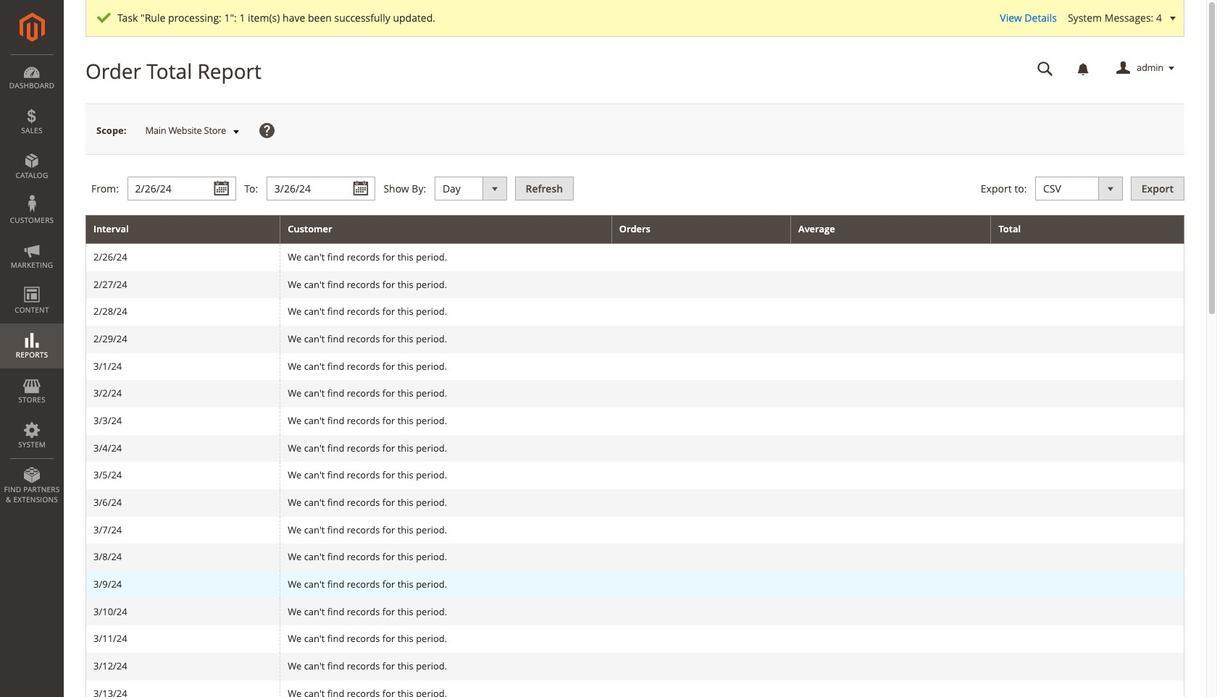 Task type: locate. For each thing, give the bounding box(es) containing it.
magento admin panel image
[[19, 12, 45, 42]]

menu bar
[[0, 54, 64, 512]]

None text field
[[127, 177, 236, 201], [266, 177, 375, 201], [127, 177, 236, 201], [266, 177, 375, 201]]

None text field
[[1027, 56, 1064, 81]]



